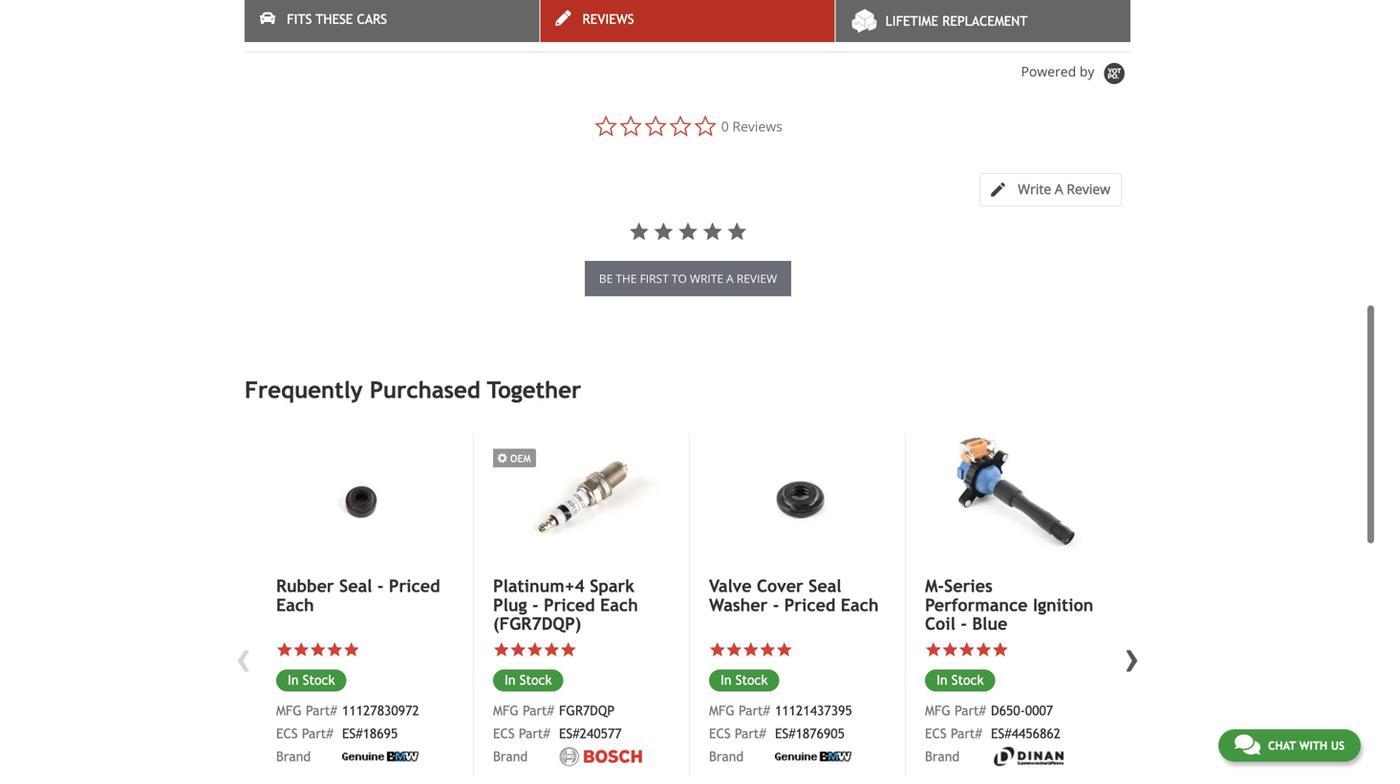 Task type: locate. For each thing, give the bounding box(es) containing it.
1 horizontal spatial genuine bmw image
[[775, 752, 852, 762]]

3 stock from the left
[[520, 673, 552, 688]]

4 ecs from the left
[[925, 726, 947, 741]]

in down coil
[[937, 673, 948, 688]]

in down washer on the right
[[721, 673, 732, 688]]

1 in from the left
[[288, 673, 299, 688]]

- right plug
[[532, 595, 539, 615]]

brand for rubber seal - priced each
[[276, 749, 311, 764]]

in stock down (fgr7dqp)
[[505, 673, 552, 688]]

in up mfg part# 11127830972 ecs part# es#18695 brand
[[288, 673, 299, 688]]

brand inside mfg part# 11121437395 ecs part# es#1876905 brand
[[709, 749, 744, 764]]

mfg inside mfg part# 11127830972 ecs part# es#18695 brand
[[276, 703, 302, 718]]

be the first to write a review
[[599, 271, 777, 286]]

stock for coil
[[952, 673, 984, 688]]

a
[[727, 271, 734, 286]]

powered by
[[1021, 62, 1098, 80]]

chat with us link
[[1219, 729, 1361, 762]]

each
[[276, 595, 314, 615], [600, 595, 638, 615], [841, 595, 879, 615]]

fits these cars
[[287, 11, 387, 27]]

ecs inside mfg part# 11121437395 ecs part# es#1876905 brand
[[709, 726, 731, 741]]

stock for priced
[[520, 673, 552, 688]]

genuine bmw image
[[342, 752, 419, 762], [775, 752, 852, 762]]

mfg part# fgr7dqp ecs part# es#240577 brand
[[493, 703, 622, 764]]

1 horizontal spatial each
[[600, 595, 638, 615]]

part# left 11127830972
[[306, 703, 337, 718]]

rubber seal - priced each image
[[276, 434, 452, 566]]

mfg left the 11121437395
[[709, 703, 735, 718]]

seal
[[339, 576, 372, 596], [809, 576, 842, 596]]

by
[[1080, 62, 1095, 80]]

11127830972
[[342, 703, 419, 718]]

-
[[377, 576, 384, 596], [532, 595, 539, 615], [773, 595, 779, 615], [961, 614, 967, 634]]

series
[[944, 576, 993, 596]]

2 stock from the left
[[736, 673, 768, 688]]

cars
[[357, 11, 387, 27]]

star image
[[629, 221, 650, 242], [678, 221, 699, 242], [727, 221, 748, 242], [276, 641, 293, 658], [293, 641, 310, 658], [326, 641, 343, 658], [709, 641, 726, 658], [759, 641, 776, 658], [776, 641, 793, 658], [527, 641, 543, 658], [543, 641, 560, 658], [925, 641, 942, 658], [976, 641, 992, 658]]

ecs
[[276, 726, 298, 741], [709, 726, 731, 741], [493, 726, 515, 741], [925, 726, 947, 741]]

the
[[616, 271, 637, 286]]

mfg
[[276, 703, 302, 718], [709, 703, 735, 718], [493, 703, 519, 718], [925, 703, 951, 718]]

1 genuine bmw image from the left
[[342, 752, 419, 762]]

ecs left 'es#4456862'
[[925, 726, 947, 741]]

priced inside rubber seal - priced each
[[389, 576, 440, 596]]

1 in stock from the left
[[288, 673, 335, 688]]

2 genuine bmw image from the left
[[775, 752, 852, 762]]

platinum+4
[[493, 576, 585, 596]]

3 mfg from the left
[[493, 703, 519, 718]]

part#
[[306, 703, 337, 718], [739, 703, 770, 718], [523, 703, 554, 718], [955, 703, 986, 718], [302, 726, 333, 741], [735, 726, 766, 741], [519, 726, 550, 741], [951, 726, 982, 741]]

2 ecs from the left
[[709, 726, 731, 741]]

brand inside mfg part# fgr7dqp ecs part# es#240577 brand
[[493, 749, 528, 764]]

2 in stock from the left
[[721, 673, 768, 688]]

3 in from the left
[[505, 673, 516, 688]]

seal right rubber
[[339, 576, 372, 596]]

es#240577
[[559, 726, 622, 741]]

in stock up mfg part# 11121437395 ecs part# es#1876905 brand
[[721, 673, 768, 688]]

fgr7dqp
[[559, 703, 615, 718]]

rubber
[[276, 576, 334, 596]]

2 each from the left
[[600, 595, 638, 615]]

4 brand from the left
[[925, 749, 960, 764]]

3 in stock from the left
[[505, 673, 552, 688]]

star image
[[653, 221, 674, 242], [702, 221, 723, 242], [310, 641, 326, 658], [343, 641, 360, 658], [726, 641, 743, 658], [743, 641, 759, 658], [493, 641, 510, 658], [510, 641, 527, 658], [560, 641, 577, 658], [942, 641, 959, 658], [959, 641, 976, 658], [992, 641, 1009, 658]]

review
[[737, 271, 777, 286]]

powered by link
[[1021, 62, 1132, 86]]

- inside platinum+4 spark plug - priced each (fgr7dqp)
[[532, 595, 539, 615]]

performance
[[925, 595, 1028, 615]]

ecs inside mfg part# fgr7dqp ecs part# es#240577 brand
[[493, 726, 515, 741]]

- right washer on the right
[[773, 595, 779, 615]]

4 in from the left
[[937, 673, 948, 688]]

brand for valve cover seal washer - priced each
[[709, 749, 744, 764]]

1 ecs from the left
[[276, 726, 298, 741]]

stock up mfg part# 11127830972 ecs part# es#18695 brand
[[303, 673, 335, 688]]

write
[[1018, 180, 1052, 198]]

0 horizontal spatial each
[[276, 595, 314, 615]]

in stock for coil
[[937, 673, 984, 688]]

0 horizontal spatial priced
[[389, 576, 440, 596]]

coil
[[925, 614, 956, 634]]

in for rubber seal - priced each
[[288, 673, 299, 688]]

0 horizontal spatial genuine bmw image
[[342, 752, 419, 762]]

cover
[[757, 576, 804, 596]]

ecs inside mfg part# 11127830972 ecs part# es#18695 brand
[[276, 726, 298, 741]]

in for valve cover seal washer - priced each
[[721, 673, 732, 688]]

mfg part# 11121437395 ecs part# es#1876905 brand
[[709, 703, 852, 764]]

valve cover seal washer - priced each image
[[709, 434, 884, 565]]

stock down (fgr7dqp)
[[520, 673, 552, 688]]

1 each from the left
[[276, 595, 314, 615]]

stock for -
[[736, 673, 768, 688]]

first
[[640, 271, 669, 286]]

mfg inside mfg part# 11121437395 ecs part# es#1876905 brand
[[709, 703, 735, 718]]

ecs left es#1876905
[[709, 726, 731, 741]]

mfg inside the mfg part# d650-0007 ecs part# es#4456862 brand
[[925, 703, 951, 718]]

2 in from the left
[[721, 673, 732, 688]]

mfg left 11127830972
[[276, 703, 302, 718]]

seal right cover in the right bottom of the page
[[809, 576, 842, 596]]

es#18695
[[342, 726, 398, 741]]

in stock
[[288, 673, 335, 688], [721, 673, 768, 688], [505, 673, 552, 688], [937, 673, 984, 688]]

part# left es#18695
[[302, 726, 333, 741]]

4 mfg from the left
[[925, 703, 951, 718]]

genuine bmw image down es#1876905
[[775, 752, 852, 762]]

in
[[288, 673, 299, 688], [721, 673, 732, 688], [505, 673, 516, 688], [937, 673, 948, 688]]

powered
[[1021, 62, 1077, 80]]

1 horizontal spatial seal
[[809, 576, 842, 596]]

genuine bmw image down es#18695
[[342, 752, 419, 762]]

es#4456862
[[991, 726, 1061, 741]]

1 seal from the left
[[339, 576, 372, 596]]

1 mfg from the left
[[276, 703, 302, 718]]

stock up mfg part# 11121437395 ecs part# es#1876905 brand
[[736, 673, 768, 688]]

2 seal from the left
[[809, 576, 842, 596]]

part# left 'es#4456862'
[[951, 726, 982, 741]]

priced
[[389, 576, 440, 596], [544, 595, 595, 615], [785, 595, 836, 615]]

brand
[[276, 749, 311, 764], [709, 749, 744, 764], [493, 749, 528, 764], [925, 749, 960, 764]]

4 stock from the left
[[952, 673, 984, 688]]

in stock down coil
[[937, 673, 984, 688]]

reviews
[[583, 11, 634, 27], [245, 15, 318, 37], [733, 117, 783, 135]]

in down (fgr7dqp)
[[505, 673, 516, 688]]

2 mfg from the left
[[709, 703, 735, 718]]

3 ecs from the left
[[493, 726, 515, 741]]

ecs left es#18695
[[276, 726, 298, 741]]

brand inside mfg part# 11127830972 ecs part# es#18695 brand
[[276, 749, 311, 764]]

ecs for rubber seal - priced each
[[276, 726, 298, 741]]

in stock up mfg part# 11127830972 ecs part# es#18695 brand
[[288, 673, 335, 688]]

1 horizontal spatial priced
[[544, 595, 595, 615]]

lifetime replacement link
[[836, 0, 1131, 42]]

washer
[[709, 595, 768, 615]]

3 each from the left
[[841, 595, 879, 615]]

4 in stock from the left
[[937, 673, 984, 688]]

1 brand from the left
[[276, 749, 311, 764]]

rubber seal - priced each link
[[276, 576, 452, 615]]

1 stock from the left
[[303, 673, 335, 688]]

0 horizontal spatial seal
[[339, 576, 372, 596]]

frequently purchased together
[[245, 377, 582, 404]]

ecs left es#240577
[[493, 726, 515, 741]]

2 horizontal spatial priced
[[785, 595, 836, 615]]

mfg for rubber seal - priced each
[[276, 703, 302, 718]]

stock up the mfg part# d650-0007 ecs part# es#4456862 brand on the bottom right
[[952, 673, 984, 688]]

2 horizontal spatial each
[[841, 595, 879, 615]]

stock
[[303, 673, 335, 688], [736, 673, 768, 688], [520, 673, 552, 688], [952, 673, 984, 688]]

2 brand from the left
[[709, 749, 744, 764]]

- right rubber
[[377, 576, 384, 596]]

write a review button
[[980, 173, 1122, 207]]

fits
[[287, 11, 312, 27]]

3 brand from the left
[[493, 749, 528, 764]]

mfg inside mfg part# fgr7dqp ecs part# es#240577 brand
[[493, 703, 519, 718]]

spark
[[590, 576, 635, 596]]

- right coil
[[961, 614, 967, 634]]

mfg left the fgr7dqp
[[493, 703, 519, 718]]

write a review
[[1018, 180, 1111, 198]]

mfg left the d650-
[[925, 703, 951, 718]]



Task type: vqa. For each thing, say whether or not it's contained in the screenshot.
first ECS
yes



Task type: describe. For each thing, give the bounding box(es) containing it.
write
[[690, 271, 724, 286]]

brand inside the mfg part# d650-0007 ecs part# es#4456862 brand
[[925, 749, 960, 764]]

genuine bmw image for -
[[775, 752, 852, 762]]

part# left es#240577
[[519, 726, 550, 741]]

d650-
[[991, 703, 1025, 718]]

rubber seal - priced each
[[276, 576, 440, 615]]

in stock for -
[[721, 673, 768, 688]]

priced inside platinum+4 spark plug - priced each (fgr7dqp)
[[544, 595, 595, 615]]

be
[[599, 271, 613, 286]]

m-series performance ignition coil - blue
[[925, 576, 1094, 634]]

each inside platinum+4 spark plug - priced each (fgr7dqp)
[[600, 595, 638, 615]]

in stock for priced
[[505, 673, 552, 688]]

ecs inside the mfg part# d650-0007 ecs part# es#4456862 brand
[[925, 726, 947, 741]]

1 horizontal spatial reviews
[[583, 11, 634, 27]]

with
[[1300, 739, 1328, 752]]

0 reviews
[[722, 117, 783, 135]]

in for m-series performance ignition coil - blue
[[937, 673, 948, 688]]

reviews link
[[540, 0, 835, 42]]

(fgr7dqp)
[[493, 614, 581, 634]]

each inside rubber seal - priced each
[[276, 595, 314, 615]]

platinum+4 spark plug - priced each (fgr7dqp)
[[493, 576, 638, 634]]

ecs for valve cover seal washer - priced each
[[709, 726, 731, 741]]

ignition
[[1033, 595, 1094, 615]]

replacement
[[943, 13, 1028, 29]]

mfg for platinum+4 spark plug - priced each (fgr7dqp)
[[493, 703, 519, 718]]

mfg part# 11127830972 ecs part# es#18695 brand
[[276, 703, 419, 764]]

part# left the 11121437395
[[739, 703, 770, 718]]

- inside "valve cover seal washer - priced each"
[[773, 595, 779, 615]]

mfg part# d650-0007 ecs part# es#4456862 brand
[[925, 703, 1061, 764]]

lifetime replacement
[[886, 13, 1028, 29]]

m-series performance ignition coil - blue link
[[925, 576, 1100, 634]]

genuine bmw image for each
[[342, 752, 419, 762]]

- inside rubber seal - priced each
[[377, 576, 384, 596]]

0 horizontal spatial reviews
[[245, 15, 318, 37]]

valve cover seal washer - priced each
[[709, 576, 879, 615]]

chat
[[1268, 739, 1296, 752]]

together
[[487, 377, 582, 404]]

us
[[1331, 739, 1345, 752]]

these
[[316, 11, 353, 27]]

platinum+4 spark plug - priced each (fgr7dqp) link
[[493, 576, 668, 634]]

seal inside rubber seal - priced each
[[339, 576, 372, 596]]

m-
[[925, 576, 944, 596]]

valve
[[709, 576, 752, 596]]

purchased
[[370, 377, 481, 404]]

› link
[[1118, 631, 1147, 683]]

›
[[1125, 631, 1140, 683]]

es#1876905
[[775, 726, 845, 741]]

part# left es#1876905
[[735, 726, 766, 741]]

chat with us
[[1268, 739, 1345, 752]]

comments image
[[1235, 733, 1261, 756]]

plug
[[493, 595, 527, 615]]

11121437395
[[775, 703, 852, 718]]

a
[[1055, 180, 1064, 198]]

blue
[[973, 614, 1008, 634]]

to
[[672, 271, 687, 286]]

fits these cars link
[[245, 0, 539, 42]]

lifetime
[[886, 13, 939, 29]]

dinan image
[[991, 747, 1068, 766]]

part# left the fgr7dqp
[[523, 703, 554, 718]]

- inside m-series performance ignition coil - blue
[[961, 614, 967, 634]]

valve cover seal washer - priced each link
[[709, 576, 884, 615]]

m-series performance ignition coil - blue image
[[925, 434, 1100, 565]]

part# left the d650-
[[955, 703, 986, 718]]

mfg for valve cover seal washer - priced each
[[709, 703, 735, 718]]

in for platinum+4 spark plug - priced each (fgr7dqp)
[[505, 673, 516, 688]]

0007
[[1025, 703, 1054, 718]]

priced inside "valve cover seal washer - priced each"
[[785, 595, 836, 615]]

platinum+4 spark plug - priced each (fgr7dqp) image
[[493, 434, 668, 565]]

ecs for platinum+4 spark plug - priced each (fgr7dqp)
[[493, 726, 515, 741]]

be the first to write a review button
[[585, 261, 792, 297]]

write no frame image
[[991, 183, 1015, 197]]

review
[[1067, 180, 1111, 198]]

in stock for each
[[288, 673, 335, 688]]

each inside "valve cover seal washer - priced each"
[[841, 595, 879, 615]]

2 horizontal spatial reviews
[[733, 117, 783, 135]]

0
[[722, 117, 729, 135]]

stock for each
[[303, 673, 335, 688]]

frequently
[[245, 377, 363, 404]]

mfg for m-series performance ignition coil - blue
[[925, 703, 951, 718]]

brand for platinum+4 spark plug - priced each (fgr7dqp)
[[493, 749, 528, 764]]

seal inside "valve cover seal washer - priced each"
[[809, 576, 842, 596]]

bosch image
[[559, 747, 642, 766]]



